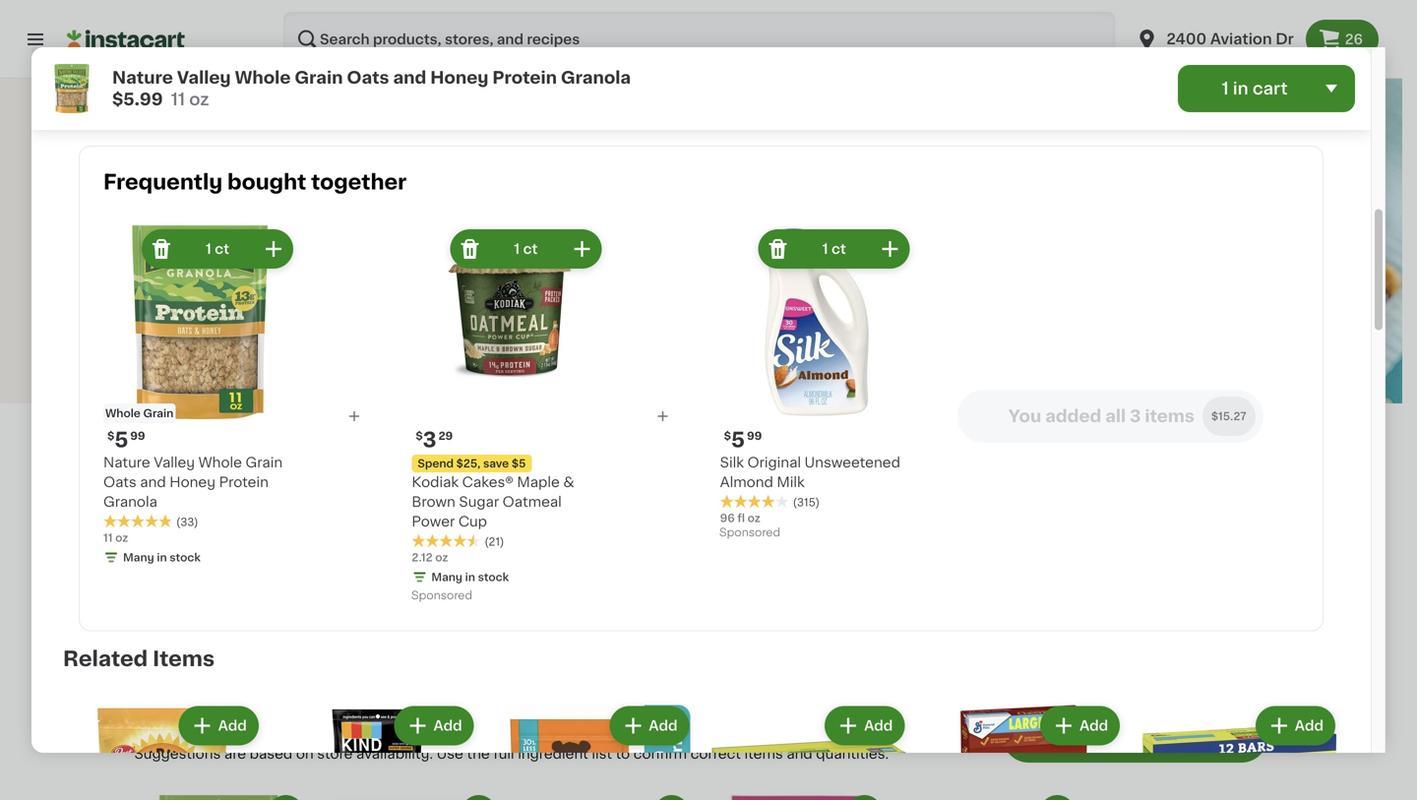 Task type: vqa. For each thing, say whether or not it's contained in the screenshot.
will
no



Task type: locate. For each thing, give the bounding box(es) containing it.
0 vertical spatial protein
[[493, 69, 557, 86]]

0 horizontal spatial 5
[[115, 430, 128, 451]]

1 vertical spatial many
[[123, 552, 154, 563]]

0 horizontal spatial 1 ct
[[206, 242, 229, 256]]

0 vertical spatial many in stock
[[83, 86, 160, 97]]

2 $ from the left
[[416, 431, 423, 442]]

2 horizontal spatial grain
[[295, 69, 343, 86]]

whole up 'shop'
[[105, 408, 141, 419]]

many in stock down thomas' pre-sliced plain bagels 6 ct
[[83, 86, 160, 97]]

1 horizontal spatial cart
[[1253, 80, 1288, 97]]

1 time from the left
[[172, 252, 198, 263]]

stock down (33)
[[170, 552, 201, 563]]

cart right size in the top right of the page
[[1253, 80, 1288, 97]]

0 vertical spatial valley
[[177, 69, 231, 86]]

1 $ 5 99 from the left
[[107, 430, 145, 451]]

ct right 6
[[73, 66, 84, 77]]

ct left total
[[215, 242, 229, 256]]

1 right remove silk original unsweetened almond milk icon
[[823, 242, 828, 256]]

and inside nature valley whole grain oats and honey protein granola
[[140, 476, 166, 489]]

to right list
[[616, 747, 630, 761]]

sugar
[[459, 495, 499, 509]]

2 vertical spatial grain
[[246, 456, 283, 470]]

sponsored badge image down '2.12 oz' in the left bottom of the page
[[412, 591, 471, 602]]

grain for nature valley whole grain oats and honey protein granola $5.99 11 oz
[[295, 69, 343, 86]]

1 ct left "increment quantity of silk original unsweetened almond milk" icon
[[823, 242, 846, 256]]

2 99 from the left
[[747, 431, 762, 442]]

protein
[[493, 69, 557, 86], [219, 476, 269, 489]]

stock for spend $25, save $5
[[478, 572, 509, 583]]

kroger image
[[151, 558, 190, 598]]

to
[[1186, 727, 1204, 744], [616, 747, 630, 761]]

stock for 5
[[170, 552, 201, 563]]

granola bars
[[134, 155, 372, 190]]

1 vertical spatial granola
[[134, 155, 279, 190]]

1 horizontal spatial many
[[123, 552, 154, 563]]

0 vertical spatial honey
[[375, 28, 421, 41]]

5 left ingredients
[[1066, 727, 1077, 744]]

1 horizontal spatial oats
[[347, 69, 389, 86]]

oats for nature valley whole grain oats and honey protein granola
[[103, 476, 137, 489]]

time inside total time 45 min
[[260, 252, 285, 263]]

ct for remove silk original unsweetened almond milk icon
[[832, 242, 846, 256]]

0 horizontal spatial stock
[[129, 86, 160, 97]]

1 vertical spatial 11
[[103, 533, 113, 544]]

almond down silk
[[720, 476, 774, 489]]

99 up original on the bottom of page
[[747, 431, 762, 442]]

related items
[[63, 649, 215, 670]]

1 vertical spatial to
[[616, 747, 630, 761]]

(778)
[[351, 69, 379, 80]]

in inside available in shop stores nearby.
[[279, 452, 306, 480]]

silk®
[[925, 47, 957, 61]]

stock down thomas' pre-sliced plain bagels 6 ct
[[129, 86, 160, 97]]

confirm
[[634, 747, 687, 761]]

valley down plain at the left top
[[177, 69, 231, 86]]

&
[[291, 215, 302, 229], [563, 476, 575, 489]]

honey inside nature valley whole grain oats and honey protein granola $5.99 11 oz
[[430, 69, 489, 86]]

1 ct
[[206, 242, 229, 256], [514, 242, 538, 256], [823, 242, 846, 256]]

spend
[[418, 458, 454, 469]]

0 horizontal spatial cart
[[1208, 727, 1245, 744]]

2 horizontal spatial 5
[[1066, 727, 1077, 744]]

nature up 'shop'
[[103, 456, 150, 470]]

grain up the available
[[143, 408, 174, 419]]

whole
[[235, 69, 291, 86], [105, 408, 141, 419], [198, 456, 242, 470]]

in right (41)
[[1233, 80, 1249, 97]]

time
[[172, 252, 198, 263], [260, 252, 285, 263]]

2 horizontal spatial many
[[432, 572, 463, 583]]

granola up better
[[134, 155, 279, 190]]

0 vertical spatial 20
[[278, 85, 293, 96]]

ct left "increment quantity of silk original unsweetened almond milk" icon
[[832, 242, 846, 256]]

product group
[[103, 226, 297, 570], [412, 226, 606, 607], [720, 226, 914, 544], [63, 703, 263, 800], [278, 703, 478, 800], [494, 703, 694, 800], [709, 703, 909, 800], [925, 703, 1124, 800], [1140, 703, 1340, 800], [134, 795, 304, 800], [327, 795, 497, 800], [520, 795, 690, 800], [713, 795, 883, 800], [906, 795, 1076, 800]]

0 horizontal spatial almond
[[720, 476, 774, 489]]

0 horizontal spatial oats
[[103, 476, 137, 489]]

granola inside nature valley whole grain oats and honey protein granola
[[103, 495, 157, 509]]

3 $ from the left
[[724, 431, 731, 442]]

protein up 8.25 in the left top of the page
[[493, 69, 557, 86]]

plain
[[201, 28, 234, 41]]

whole for nature valley whole grain oats and honey protein granola
[[198, 456, 242, 470]]

0 vertical spatial almond
[[1060, 47, 1113, 61]]

2 $ 5 99 from the left
[[724, 430, 762, 451]]

4 add button from the left
[[827, 708, 903, 744]]

0 vertical spatial cart
[[1253, 80, 1288, 97]]

0 vertical spatial grain
[[295, 69, 343, 86]]

$5.99
[[112, 91, 163, 108]]

thomas' pre-sliced plain bagels 6 ct
[[63, 28, 234, 77]]

nature inside nature valley whole grain oats and honey protein granola $5.99 11 oz
[[112, 69, 173, 86]]

1 vertical spatial milk
[[777, 476, 805, 489]]

granola up 11 oz
[[103, 495, 157, 509]]

many
[[83, 86, 114, 97], [123, 552, 154, 563], [432, 572, 463, 583]]

nearby.
[[221, 485, 273, 499]]

many in stock down (21)
[[432, 572, 509, 583]]

oz inside entenmann's little bites chocolate chip mini muffins pouches 8.25 oz
[[521, 86, 534, 97]]

1 vertical spatial unsweetened
[[805, 456, 901, 470]]

0 horizontal spatial and
[[140, 476, 166, 489]]

0 vertical spatial many
[[83, 86, 114, 97]]

many in stock
[[83, 86, 160, 97], [123, 552, 201, 563], [432, 572, 509, 583]]

1 ct left total
[[206, 242, 229, 256]]

5 add button from the left
[[1042, 708, 1118, 744]]

milk down silk®
[[925, 67, 953, 81]]

1 horizontal spatial unsweetened
[[960, 47, 1056, 61]]

0 horizontal spatial protein
[[219, 476, 269, 489]]

sponsored badge image inside product group
[[412, 591, 471, 602]]

protein inside nature valley whole grain oats and honey protein granola $5.99 11 oz
[[493, 69, 557, 86]]

0 horizontal spatial unsweetened
[[805, 456, 901, 470]]

0 vertical spatial granola
[[561, 69, 631, 86]]

oats
[[347, 69, 389, 86], [103, 476, 137, 489]]

1 vertical spatial protein
[[219, 476, 269, 489]]

0 vertical spatial stock
[[129, 86, 160, 97]]

frequently bought together
[[103, 172, 407, 193]]

20 down active
[[142, 268, 160, 282]]

$ left '29'
[[416, 431, 423, 442]]

0 vertical spatial to
[[1186, 727, 1204, 744]]

time right total
[[260, 252, 285, 263]]

whole up stores on the left of page
[[198, 456, 242, 470]]

1 down better
[[206, 242, 212, 256]]

protein right stores on the left of page
[[219, 476, 269, 489]]

2 vertical spatial whole
[[198, 456, 242, 470]]

min inside total time 45 min
[[256, 268, 282, 282]]

1 horizontal spatial 5
[[731, 430, 745, 451]]

honey inside nature's own honey wheat sandwich bread
[[375, 28, 421, 41]]

almond left tostitos®
[[1060, 47, 1113, 61]]

0 horizontal spatial min
[[164, 268, 190, 282]]

1 add button from the left
[[181, 708, 257, 744]]

1 horizontal spatial 11
[[171, 91, 185, 108]]

whole for nature valley whole grain oats and honey protein granola $5.99 11 oz
[[235, 69, 291, 86]]

1 vertical spatial nature
[[103, 456, 150, 470]]

stock down (21)
[[478, 572, 509, 583]]

honey up bread
[[375, 28, 421, 41]]

1 min from the left
[[164, 268, 190, 282]]

sponsored badge image down "fl"
[[720, 528, 780, 539]]

min down remove nature valley whole grain oats and honey protein granola image
[[164, 268, 190, 282]]

$ 5 99 up silk
[[724, 430, 762, 451]]

$ 5 99 down whole grain
[[107, 430, 145, 451]]

milk inside silk® unsweetened almond milk
[[925, 67, 953, 81]]

stock
[[129, 86, 160, 97], [170, 552, 201, 563], [478, 572, 509, 583]]

$ for spend $25, save $5
[[416, 431, 423, 442]]

1 vertical spatial sponsored badge image
[[412, 591, 471, 602]]

2 vertical spatial stock
[[478, 572, 509, 583]]

grain inside nature valley whole grain oats and honey protein granola $5.99 11 oz
[[295, 69, 343, 86]]

20 down the sandwich
[[278, 85, 293, 96]]

granola
[[561, 69, 631, 86], [134, 155, 279, 190], [103, 495, 157, 509]]

1 horizontal spatial grain
[[246, 456, 283, 470]]

whole inside nature valley whole grain oats and honey protein granola $5.99 11 oz
[[235, 69, 291, 86]]

(315)
[[793, 497, 820, 508]]

& right homes
[[291, 215, 302, 229]]

0 vertical spatial nature
[[112, 69, 173, 86]]

0 horizontal spatial 99
[[130, 431, 145, 442]]

add for fifth add button from the right
[[434, 719, 462, 733]]

pre-
[[125, 28, 155, 41]]

2 horizontal spatial $
[[724, 431, 731, 442]]

1 vertical spatial cart
[[1208, 727, 1245, 744]]

valley inside nature valley whole grain oats and honey protein granola $5.99 11 oz
[[177, 69, 231, 86]]

together
[[311, 172, 407, 193]]

0 horizontal spatial time
[[172, 252, 198, 263]]

grain down the sandwich
[[295, 69, 343, 86]]

0 horizontal spatial sponsored badge image
[[412, 591, 471, 602]]

2 vertical spatial many in stock
[[432, 572, 509, 583]]

0 vertical spatial 11
[[171, 91, 185, 108]]

1 horizontal spatial almond
[[1060, 47, 1113, 61]]

scoops
[[1207, 47, 1260, 61]]

0 vertical spatial and
[[393, 69, 426, 86]]

1 $ from the left
[[107, 431, 115, 442]]

1 horizontal spatial $ 5 99
[[724, 430, 762, 451]]

time inside active time 20 min
[[172, 252, 198, 263]]

& right maple
[[563, 476, 575, 489]]

unsweetened inside silk® unsweetened almond milk
[[960, 47, 1056, 61]]

2 vertical spatial granola
[[103, 495, 157, 509]]

sponsored badge image
[[720, 528, 780, 539], [412, 591, 471, 602]]

oz
[[296, 85, 308, 96], [521, 86, 534, 97], [189, 91, 209, 108], [1166, 104, 1178, 115], [748, 513, 761, 524], [115, 533, 128, 544], [435, 552, 448, 563]]

1 vertical spatial many in stock
[[123, 552, 201, 563]]

0 horizontal spatial $
[[107, 431, 115, 442]]

1 vertical spatial oats
[[103, 476, 137, 489]]

almond
[[1060, 47, 1113, 61], [720, 476, 774, 489]]

2 vertical spatial many
[[432, 572, 463, 583]]

0 horizontal spatial 11
[[103, 533, 113, 544]]

1 horizontal spatial to
[[1186, 727, 1204, 744]]

1 horizontal spatial sponsored badge image
[[720, 528, 780, 539]]

99 down whole grain
[[130, 431, 145, 442]]

$ down whole grain
[[107, 431, 115, 442]]

1 vertical spatial stock
[[170, 552, 201, 563]]

0 vertical spatial &
[[291, 215, 302, 229]]

remove silk original unsweetened almond milk image
[[767, 237, 790, 261]]

5
[[115, 430, 128, 451], [731, 430, 745, 451], [1066, 727, 1077, 744]]

0 horizontal spatial &
[[291, 215, 302, 229]]

and right (778)
[[393, 69, 426, 86]]

on
[[296, 747, 314, 761]]

$ for silk original unsweetened almond milk
[[724, 431, 731, 442]]

in right the available
[[279, 452, 306, 480]]

$ for nature valley whole grain oats and honey protein granola
[[107, 431, 115, 442]]

unsweetened right silk®
[[960, 47, 1056, 61]]

valley up stores on the left of page
[[154, 456, 195, 470]]

1 vertical spatial valley
[[154, 456, 195, 470]]

20
[[278, 85, 293, 96], [142, 268, 160, 282]]

$ 5 99 for nature
[[107, 430, 145, 451]]

min right 45
[[256, 268, 282, 282]]

1
[[1222, 80, 1229, 97], [206, 242, 212, 256], [514, 242, 520, 256], [823, 242, 828, 256]]

2 1 ct from the left
[[514, 242, 538, 256]]

nature inside nature valley whole grain oats and honey protein granola
[[103, 456, 150, 470]]

0 vertical spatial whole
[[235, 69, 291, 86]]

0 vertical spatial milk
[[925, 67, 953, 81]]

sponsored badge image for spend $25, save $5
[[412, 591, 471, 602]]

valley inside nature valley whole grain oats and honey protein granola
[[154, 456, 195, 470]]

shop
[[134, 485, 170, 499]]

honey for nature valley whole grain oats and honey protein granola
[[170, 476, 216, 489]]

2 horizontal spatial honey
[[430, 69, 489, 86]]

0 horizontal spatial $ 5 99
[[107, 430, 145, 451]]

1 for the increment quantity of kodiak cakes® maple & brown sugar oatmeal power cup icon
[[514, 242, 520, 256]]

29
[[439, 431, 453, 442]]

nature's own honey wheat sandwich bread
[[278, 28, 470, 61]]

1 vertical spatial 20
[[142, 268, 160, 282]]

1 vertical spatial almond
[[720, 476, 774, 489]]

many down bagels
[[83, 86, 114, 97]]

valley
[[177, 69, 231, 86], [154, 456, 195, 470]]

2 horizontal spatial stock
[[478, 572, 509, 583]]

2 time from the left
[[260, 252, 285, 263]]

1 right party at the top right of page
[[1222, 80, 1229, 97]]

honey inside nature valley whole grain oats and honey protein granola
[[170, 476, 216, 489]]

8.25
[[494, 86, 519, 97]]

grain for nature valley whole grain oats and honey protein granola
[[246, 456, 283, 470]]

many down '2.12 oz' in the left bottom of the page
[[432, 572, 463, 583]]

1 vertical spatial honey
[[430, 69, 489, 86]]

2 horizontal spatial 1 ct
[[823, 242, 846, 256]]

party
[[1184, 67, 1221, 81]]

1 right remove kodiak cakes® maple & brown sugar oatmeal power cup icon
[[514, 242, 520, 256]]

96 fl oz
[[720, 513, 761, 524]]

2 min from the left
[[256, 268, 282, 282]]

and inside nature valley whole grain oats and honey protein granola $5.99 11 oz
[[393, 69, 426, 86]]

99 for silk
[[747, 431, 762, 442]]

★★★★★
[[278, 66, 347, 80], [278, 66, 347, 80], [1140, 86, 1209, 100], [1140, 86, 1209, 100], [720, 495, 789, 508], [720, 495, 789, 508], [103, 514, 172, 528], [103, 514, 172, 528], [412, 534, 481, 548], [412, 534, 481, 548]]

oats inside nature valley whole grain oats and honey protein granola $5.99 11 oz
[[347, 69, 389, 86]]

protein inside nature valley whole grain oats and honey protein granola
[[219, 476, 269, 489]]

11
[[171, 91, 185, 108], [103, 533, 113, 544]]

cart right ingredients
[[1208, 727, 1245, 744]]

cup
[[459, 515, 487, 529]]

gardens
[[305, 215, 366, 229]]

& for homes
[[291, 215, 302, 229]]

0 horizontal spatial honey
[[170, 476, 216, 489]]

and right the items
[[787, 747, 813, 761]]

whole inside nature valley whole grain oats and honey protein granola
[[198, 456, 242, 470]]

1 99 from the left
[[130, 431, 145, 442]]

full
[[493, 747, 515, 761]]

many down 11 oz
[[123, 552, 154, 563]]

bought
[[227, 172, 306, 193]]

oats inside nature valley whole grain oats and honey protein granola
[[103, 476, 137, 489]]

and for nature valley whole grain oats and honey protein granola
[[140, 476, 166, 489]]

1 horizontal spatial 1 ct
[[514, 242, 538, 256]]

1 horizontal spatial time
[[260, 252, 285, 263]]

26
[[1345, 32, 1363, 46]]

0 horizontal spatial 20
[[142, 268, 160, 282]]

1 for increment quantity of nature valley whole grain oats and honey protein granola image
[[206, 242, 212, 256]]

& inside kodiak cakes® maple & brown sugar oatmeal power cup
[[563, 476, 575, 489]]

1 for "increment quantity of silk original unsweetened almond milk" icon
[[823, 242, 828, 256]]

$ inside $ 3 29
[[416, 431, 423, 442]]

frequently
[[103, 172, 223, 193]]

in down thomas' pre-sliced plain bagels 6 ct
[[117, 86, 127, 97]]

20 oz
[[278, 85, 308, 96]]

nature up $5.99
[[112, 69, 173, 86]]

min inside active time 20 min
[[164, 268, 190, 282]]

5 for silk
[[731, 430, 745, 451]]

1 horizontal spatial stock
[[170, 552, 201, 563]]

1 vertical spatial &
[[563, 476, 575, 489]]

grain up nearby.
[[246, 456, 283, 470]]

cart
[[1253, 80, 1288, 97], [1208, 727, 1245, 744]]

1 horizontal spatial milk
[[925, 67, 953, 81]]

1 horizontal spatial and
[[393, 69, 426, 86]]

(21)
[[485, 537, 504, 548]]

silk® unsweetened almond milk
[[925, 47, 1113, 81]]

grain inside nature valley whole grain oats and honey protein granola
[[246, 456, 283, 470]]

0 vertical spatial oats
[[347, 69, 389, 86]]

nature
[[112, 69, 173, 86], [103, 456, 150, 470]]

oats up 11 oz
[[103, 476, 137, 489]]

1 vertical spatial and
[[140, 476, 166, 489]]

1 horizontal spatial 99
[[747, 431, 762, 442]]

2 vertical spatial honey
[[170, 476, 216, 489]]

1 horizontal spatial honey
[[375, 28, 421, 41]]

2 horizontal spatial and
[[787, 747, 813, 761]]

many in stock down (33)
[[123, 552, 201, 563]]

share
[[160, 314, 201, 327]]

many in stock inside product group
[[432, 572, 509, 583]]

whole down the sandwich
[[235, 69, 291, 86]]

3 1 ct from the left
[[823, 242, 846, 256]]

to right ingredients
[[1186, 727, 1204, 744]]

0 horizontal spatial milk
[[777, 476, 805, 489]]

honey up (33)
[[170, 476, 216, 489]]

6 add button from the left
[[1258, 708, 1334, 744]]

0 vertical spatial sponsored badge image
[[720, 528, 780, 539]]

$ up silk
[[724, 431, 731, 442]]

1 vertical spatial grain
[[143, 408, 174, 419]]

unsweetened up (315)
[[805, 456, 901, 470]]

honey down wheat
[[430, 69, 489, 86]]

1 horizontal spatial &
[[563, 476, 575, 489]]

granola inside nature valley whole grain oats and honey protein granola $5.99 11 oz
[[561, 69, 631, 86]]

remove kodiak cakes® maple & brown sugar oatmeal power cup image
[[458, 237, 482, 261]]

in down cup
[[465, 572, 475, 583]]

1 horizontal spatial min
[[256, 268, 282, 282]]

5 up silk
[[731, 430, 745, 451]]

ct left the increment quantity of kodiak cakes® maple & brown sugar oatmeal power cup icon
[[523, 242, 538, 256]]

nature valley whole grain oats and honey protein granola
[[103, 456, 283, 509]]

time right active
[[172, 252, 198, 263]]

granola down chip
[[561, 69, 631, 86]]

wheat
[[425, 28, 470, 41]]

milk up (315)
[[777, 476, 805, 489]]

and left stores on the left of page
[[140, 476, 166, 489]]

min for 45 min
[[256, 268, 282, 282]]

1 ct left the increment quantity of kodiak cakes® maple & brown sugar oatmeal power cup icon
[[514, 242, 538, 256]]

99 for nature
[[130, 431, 145, 442]]

oats down bread
[[347, 69, 389, 86]]

14.5 oz
[[1140, 104, 1178, 115]]

1 ct for 5
[[823, 242, 846, 256]]

5 down whole grain
[[115, 430, 128, 451]]

by better homes & gardens
[[166, 215, 366, 229]]

chocolate
[[494, 47, 566, 61]]



Task type: describe. For each thing, give the bounding box(es) containing it.
sliced
[[155, 28, 197, 41]]

related
[[63, 649, 148, 670]]

unsweetened inside silk original unsweetened almond milk
[[805, 456, 901, 470]]

oatmeal
[[503, 495, 562, 509]]

0 horizontal spatial grain
[[143, 408, 174, 419]]

correct
[[691, 747, 741, 761]]

$ 5 99 for silk
[[724, 430, 762, 451]]

nature valley whole grain oats and honey protein granola $5.99 11 oz
[[112, 69, 631, 108]]

many for 5
[[123, 552, 154, 563]]

homes
[[236, 215, 287, 229]]

1 in cart field
[[1178, 65, 1356, 112]]

goldfish
[[709, 28, 768, 41]]

96
[[720, 513, 735, 524]]

time for 20 min
[[172, 252, 198, 263]]

45
[[234, 268, 252, 282]]

total time 45 min
[[230, 252, 285, 282]]

many in stock for 5
[[123, 552, 201, 563]]

cheddar
[[771, 28, 831, 41]]

granola bars image
[[701, 79, 1403, 404]]

1 inside field
[[1222, 80, 1229, 97]]

in inside product group
[[465, 572, 475, 583]]

add for 4th add button from the left
[[864, 719, 893, 733]]

mini
[[605, 47, 634, 61]]

time for 45 min
[[260, 252, 285, 263]]

ct inside thomas' pre-sliced plain bagels 6 ct
[[73, 66, 84, 77]]

cheese
[[835, 28, 888, 41]]

2.12 oz
[[412, 552, 448, 563]]

store
[[317, 747, 353, 761]]

increment quantity of silk original unsweetened almond milk image
[[879, 237, 902, 261]]

active time 20 min
[[134, 252, 198, 282]]

use
[[437, 747, 464, 761]]

thomas'
[[63, 28, 122, 41]]

cart inside add 5 ingredients to cart button
[[1208, 727, 1245, 744]]

increment quantity of kodiak cakes® maple & brown sugar oatmeal power cup image
[[570, 237, 594, 261]]

almond inside silk® unsweetened almond milk
[[1060, 47, 1113, 61]]

goldfish cheddar cheese crackers
[[709, 28, 888, 61]]

by
[[166, 215, 185, 229]]

kodiak cakes® maple & brown sugar oatmeal power cup
[[412, 476, 575, 529]]

active
[[134, 252, 170, 263]]

many in stock for spend $25, save $5
[[432, 572, 509, 583]]

in down 'shop'
[[157, 552, 167, 563]]

ingredients
[[1081, 727, 1182, 744]]

& for maple
[[563, 476, 575, 489]]

ct for remove nature valley whole grain oats and honey protein granola image
[[215, 242, 229, 256]]

bars
[[288, 155, 372, 190]]

the
[[467, 747, 490, 761]]

little
[[587, 28, 622, 41]]

5 inside add 5 ingredients to cart button
[[1066, 727, 1077, 744]]

11 oz
[[103, 533, 128, 544]]

(41)
[[1213, 89, 1233, 99]]

nature for nature valley whole grain oats and honey protein granola $5.99 11 oz
[[112, 69, 173, 86]]

many for spend $25, save $5
[[432, 572, 463, 583]]

protein for nature valley whole grain oats and honey protein granola
[[219, 476, 269, 489]]

1 1 ct from the left
[[206, 242, 229, 256]]

almond inside silk original unsweetened almond milk
[[720, 476, 774, 489]]

pouches
[[494, 67, 554, 81]]

recipe
[[204, 314, 249, 327]]

add 5 ingredients to cart button
[[1003, 710, 1268, 763]]

total
[[230, 252, 258, 263]]

remove nature valley whole grain oats and honey protein granola image
[[150, 237, 173, 261]]

size
[[1224, 67, 1253, 81]]

calories
[[399, 252, 446, 263]]

add for sixth add button
[[1295, 719, 1324, 733]]

14.5
[[1140, 104, 1163, 115]]

silk® unsweetened almond milk button
[[925, 0, 1124, 118]]

entenmann's
[[494, 28, 583, 41]]

nature for nature valley whole grain oats and honey protein granola
[[103, 456, 150, 470]]

in inside field
[[1233, 80, 1249, 97]]

nature's
[[278, 28, 336, 41]]

oz inside nature valley whole grain oats and honey protein granola $5.99 11 oz
[[189, 91, 209, 108]]

add for first add button from the left
[[218, 719, 247, 733]]

add for fifth add button
[[1080, 719, 1109, 733]]

bites
[[626, 28, 661, 41]]

whole grain
[[105, 408, 174, 419]]

cart inside 1 in cart field
[[1253, 80, 1288, 97]]

maple
[[517, 476, 560, 489]]

crackers
[[709, 47, 771, 61]]

0 horizontal spatial to
[[616, 747, 630, 761]]

add for 4th add button from right
[[649, 719, 678, 733]]

3 add button from the left
[[612, 708, 688, 744]]

availability.
[[356, 747, 433, 761]]

valley for nature valley whole grain oats and honey protein granola $5.99 11 oz
[[177, 69, 231, 86]]

honey for nature valley whole grain oats and honey protein granola $5.99 11 oz
[[430, 69, 489, 86]]

ct for remove kodiak cakes® maple & brown sugar oatmeal power cup icon
[[523, 242, 538, 256]]

instacart logo image
[[67, 28, 185, 51]]

and for nature valley whole grain oats and honey protein granola $5.99 11 oz
[[393, 69, 426, 86]]

based
[[250, 747, 293, 761]]

list
[[592, 747, 612, 761]]

20 inside active time 20 min
[[142, 268, 160, 282]]

suggestions
[[134, 747, 221, 761]]

(33)
[[176, 517, 198, 528]]

$5
[[512, 458, 526, 469]]

2.12
[[412, 552, 433, 563]]

1 ct for spend $25, save $5
[[514, 242, 538, 256]]

2 add button from the left
[[396, 708, 472, 744]]

granola for nature valley whole grain oats and honey protein granola
[[103, 495, 157, 509]]

1 in cart
[[1222, 80, 1288, 97]]

add 5 ingredients to cart
[[1026, 727, 1245, 744]]

quantities.
[[816, 747, 889, 761]]

bagels
[[63, 47, 110, 61]]

fl
[[738, 513, 745, 524]]

bread
[[349, 47, 390, 61]]

silk original unsweetened almond milk
[[720, 456, 901, 489]]

ingredient
[[518, 747, 589, 761]]

entenmann's little bites chocolate chip mini muffins pouches 8.25 oz
[[494, 28, 690, 97]]

1 horizontal spatial 20
[[278, 85, 293, 96]]

0 horizontal spatial many
[[83, 86, 114, 97]]

min for 20 min
[[164, 268, 190, 282]]

kodiak
[[412, 476, 459, 489]]

items
[[745, 747, 783, 761]]

brown
[[412, 495, 456, 509]]

5 for nature
[[115, 430, 128, 451]]

valley for nature valley whole grain oats and honey protein granola
[[154, 456, 195, 470]]

stores
[[174, 485, 217, 499]]

granola for nature valley whole grain oats and honey protein granola $5.99 11 oz
[[561, 69, 631, 86]]

cakes®
[[462, 476, 514, 489]]

items
[[153, 649, 215, 670]]

available in shop stores nearby.
[[134, 452, 306, 499]]

product group containing 3
[[412, 226, 606, 607]]

protein for nature valley whole grain oats and honey protein granola $5.99 11 oz
[[493, 69, 557, 86]]

milk inside silk original unsweetened almond milk
[[777, 476, 805, 489]]

11 inside nature valley whole grain oats and honey protein granola $5.99 11 oz
[[171, 91, 185, 108]]

$25,
[[456, 458, 481, 469]]

sponsored badge image for 5
[[720, 528, 780, 539]]

6
[[63, 66, 70, 77]]

chips
[[1140, 67, 1180, 81]]

suggestions are based on store availability. use the full ingredient list to confirm correct items and quantities.
[[134, 747, 889, 761]]

sandwich
[[278, 47, 346, 61]]

share recipe button
[[134, 311, 249, 330]]

to inside button
[[1186, 727, 1204, 744]]

save
[[483, 458, 509, 469]]

tostitos®
[[1140, 47, 1204, 61]]

tortilla
[[1263, 47, 1309, 61]]

increment quantity of nature valley whole grain oats and honey protein granola image
[[262, 237, 285, 261]]

original
[[748, 456, 801, 470]]

spend $25, save $5
[[418, 458, 526, 469]]

share recipe
[[160, 314, 249, 327]]

26 button
[[1306, 20, 1379, 59]]

oats for nature valley whole grain oats and honey protein granola $5.99 11 oz
[[347, 69, 389, 86]]

$ 3 29
[[416, 430, 453, 451]]

available
[[134, 452, 272, 480]]

1 vertical spatial whole
[[105, 408, 141, 419]]



